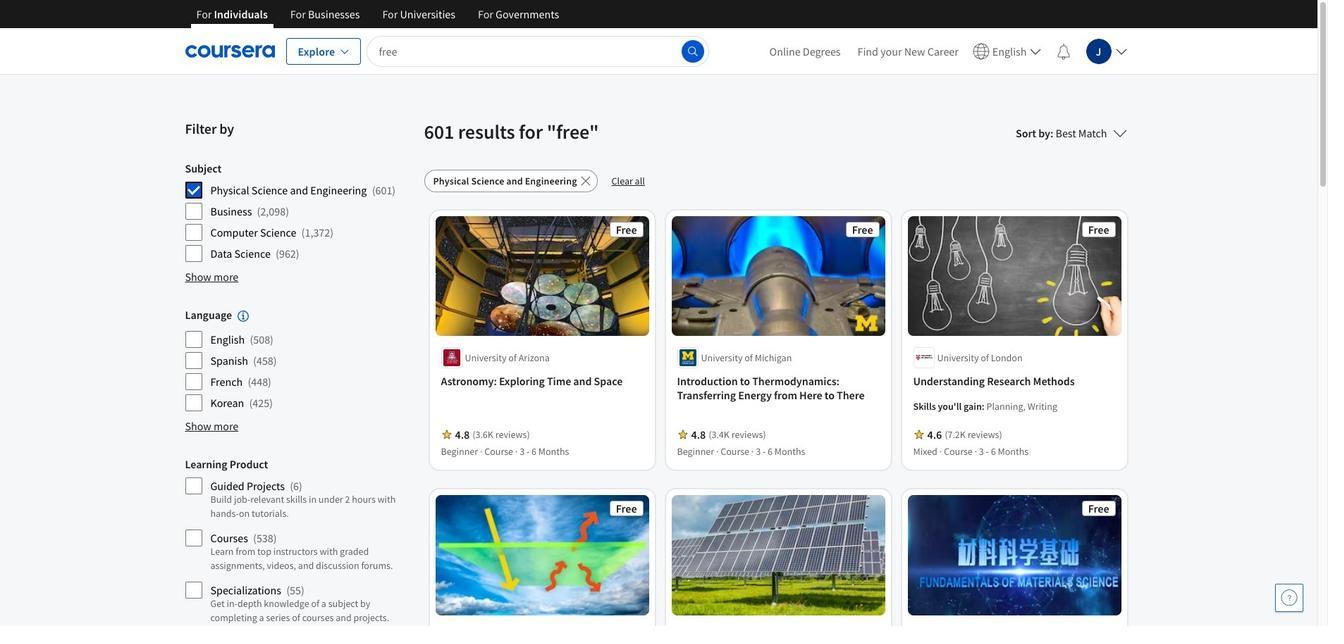 Task type: locate. For each thing, give the bounding box(es) containing it.
0 vertical spatial group
[[185, 161, 416, 263]]

coursera image
[[185, 40, 275, 62]]

1 vertical spatial group
[[185, 308, 416, 413]]

1 group from the top
[[185, 161, 416, 263]]

group
[[185, 161, 416, 263], [185, 308, 416, 413], [185, 458, 416, 627]]

None search field
[[367, 36, 709, 67]]

What do you want to learn? text field
[[367, 36, 709, 67]]

2 vertical spatial group
[[185, 458, 416, 627]]

2 group from the top
[[185, 308, 416, 413]]



Task type: vqa. For each thing, say whether or not it's contained in the screenshot.
search field
yes



Task type: describe. For each thing, give the bounding box(es) containing it.
help center image
[[1281, 590, 1298, 607]]

3 group from the top
[[185, 458, 416, 627]]

information about this filter group image
[[238, 311, 249, 322]]

banner navigation
[[185, 0, 571, 39]]



